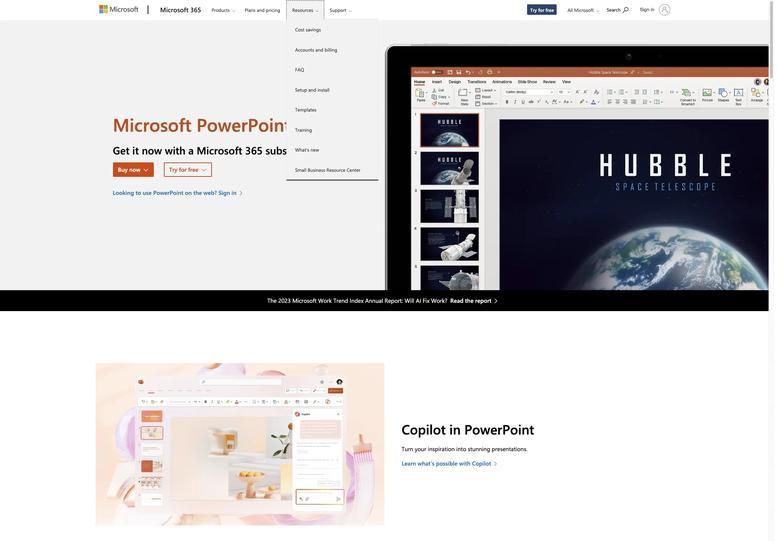 Task type: describe. For each thing, give the bounding box(es) containing it.
looking to use powerpoint on the web? sign in link
[[113, 189, 246, 197]]

1 vertical spatial the
[[465, 297, 474, 305]]

accounts
[[295, 46, 314, 53]]

resource
[[327, 167, 346, 173]]

faq link
[[287, 60, 379, 80]]

inspiration
[[428, 445, 455, 453]]

Search search field
[[604, 1, 636, 17]]

trend
[[334, 297, 348, 305]]

buy
[[118, 166, 128, 173]]

report:
[[385, 297, 403, 305]]

the
[[268, 297, 277, 305]]

cost
[[295, 26, 305, 33]]

training link
[[287, 120, 379, 140]]

what's
[[295, 147, 310, 153]]

a
[[188, 143, 194, 157]]

2023
[[279, 297, 291, 305]]

plans
[[245, 7, 256, 13]]

index
[[350, 297, 364, 305]]

in for copilot in powerpoint
[[450, 421, 461, 438]]

savings
[[306, 26, 321, 33]]

cost savings
[[295, 26, 321, 33]]

try for try for free dropdown button
[[169, 166, 178, 173]]

with for copilot
[[460, 460, 471, 467]]

to
[[136, 189, 141, 196]]

2 horizontal spatial powerpoint
[[465, 421, 535, 438]]

small business resource center
[[295, 167, 361, 173]]

will
[[405, 297, 415, 305]]

for for try for free dropdown button
[[179, 166, 187, 173]]

1 vertical spatial in
[[232, 189, 237, 196]]

templates
[[295, 107, 317, 113]]

what's
[[418, 460, 435, 467]]

small
[[295, 167, 307, 173]]

all microsoft button
[[562, 0, 603, 20]]

your
[[415, 445, 427, 453]]

in for sign in
[[651, 7, 655, 12]]

1 vertical spatial 365
[[245, 143, 263, 157]]

presentations.
[[492, 445, 528, 453]]

microsoft 365
[[160, 5, 201, 14]]

report
[[476, 297, 492, 305]]

read the report link
[[451, 297, 502, 306]]

and for setup
[[309, 87, 316, 93]]

0 horizontal spatial the
[[194, 189, 202, 196]]

read
[[451, 297, 464, 305]]

try for free button
[[164, 163, 212, 177]]

setup and install link
[[287, 80, 379, 100]]

setup and install
[[295, 87, 330, 93]]

training
[[295, 127, 312, 133]]

get it now with a microsoft 365 subscription.
[[113, 143, 326, 157]]

fix
[[423, 297, 430, 305]]

cost savings link
[[287, 20, 379, 40]]

center
[[347, 167, 361, 173]]

1 horizontal spatial sign
[[641, 7, 650, 12]]

templates link
[[287, 100, 379, 120]]

try for free link
[[527, 4, 558, 15]]

looking
[[113, 189, 134, 196]]

install
[[318, 87, 330, 93]]



Task type: vqa. For each thing, say whether or not it's contained in the screenshot.
Subscription
no



Task type: locate. For each thing, give the bounding box(es) containing it.
365
[[190, 5, 201, 14], [245, 143, 263, 157]]

0 horizontal spatial try for free
[[169, 166, 199, 173]]

with for a
[[165, 143, 186, 157]]

powerpoint up get it now with a microsoft 365 subscription.
[[197, 112, 291, 136]]

microsoft
[[160, 5, 189, 14], [575, 7, 594, 13], [113, 112, 192, 136], [197, 143, 243, 157], [293, 297, 317, 305]]

microsoft 365 link
[[157, 0, 205, 20]]

copilot up your
[[402, 421, 446, 438]]

try for free left all
[[531, 7, 554, 13]]

possible
[[436, 460, 458, 467]]

1 vertical spatial with
[[460, 460, 471, 467]]

1 vertical spatial try
[[169, 166, 178, 173]]

0 vertical spatial in
[[651, 7, 655, 12]]

looking to use powerpoint on the web? sign in
[[113, 189, 237, 196]]

free for try for free dropdown button
[[188, 166, 199, 173]]

search button
[[604, 1, 632, 17]]

1 vertical spatial sign
[[219, 189, 230, 196]]

annual
[[365, 297, 383, 305]]

try
[[531, 7, 537, 13], [169, 166, 178, 173]]

try for free inside dropdown button
[[169, 166, 199, 173]]

sign in link
[[636, 1, 674, 18]]

work
[[318, 297, 332, 305]]

for left all
[[539, 7, 545, 13]]

the right read
[[465, 297, 474, 305]]

work?
[[432, 297, 448, 305]]

buy now
[[118, 166, 141, 173]]

sign right web?
[[219, 189, 230, 196]]

learn
[[402, 460, 416, 467]]

what's new
[[295, 147, 319, 153]]

0 vertical spatial free
[[546, 7, 554, 13]]

what's new link
[[287, 140, 379, 160]]

2 horizontal spatial in
[[651, 7, 655, 12]]

device screen showing a presentation open in powerpoint image
[[385, 20, 769, 291]]

0 horizontal spatial free
[[188, 166, 199, 173]]

now right buy
[[129, 166, 141, 173]]

0 horizontal spatial 365
[[190, 5, 201, 14]]

it
[[132, 143, 139, 157]]

copilot down stunning on the bottom right of page
[[472, 460, 492, 467]]

for
[[539, 7, 545, 13], [179, 166, 187, 173]]

free for try for free link
[[546, 7, 554, 13]]

try for try for free link
[[531, 7, 537, 13]]

free inside try for free link
[[546, 7, 554, 13]]

and left billing
[[316, 46, 324, 53]]

0 vertical spatial sign
[[641, 7, 650, 12]]

try for free down a
[[169, 166, 199, 173]]

with left a
[[165, 143, 186, 157]]

2 vertical spatial powerpoint
[[465, 421, 535, 438]]

the
[[194, 189, 202, 196], [465, 297, 474, 305]]

powerpoint left on
[[153, 189, 184, 196]]

0 vertical spatial the
[[194, 189, 202, 196]]

1 horizontal spatial the
[[465, 297, 474, 305]]

sign
[[641, 7, 650, 12], [219, 189, 230, 196]]

pricing
[[266, 7, 280, 13]]

microsoft powerpoint
[[113, 112, 291, 136]]

sign in
[[641, 7, 655, 12]]

for inside dropdown button
[[179, 166, 187, 173]]

free inside try for free dropdown button
[[188, 166, 199, 173]]

1 vertical spatial and
[[316, 46, 324, 53]]

for for try for free link
[[539, 7, 545, 13]]

free left all
[[546, 7, 554, 13]]

1 horizontal spatial 365
[[245, 143, 263, 157]]

0 horizontal spatial in
[[232, 189, 237, 196]]

all
[[568, 7, 573, 13]]

copilot
[[402, 421, 446, 438], [472, 460, 492, 467]]

for up looking to use powerpoint on the web? sign in link at the top left of page
[[179, 166, 187, 173]]

copilot in powerpoint
[[402, 421, 535, 438]]

buy now button
[[113, 163, 154, 177]]

accounts and billing link
[[287, 40, 379, 60]]

turn
[[402, 445, 414, 453]]

try for free
[[531, 7, 554, 13], [169, 166, 199, 173]]

1 horizontal spatial with
[[460, 460, 471, 467]]

products
[[212, 7, 230, 13]]

2 vertical spatial in
[[450, 421, 461, 438]]

subscription.
[[266, 143, 326, 157]]

1 vertical spatial now
[[129, 166, 141, 173]]

ai
[[416, 297, 421, 305]]

powerpoint
[[197, 112, 291, 136], [153, 189, 184, 196], [465, 421, 535, 438]]

try for free for try for free link
[[531, 7, 554, 13]]

now
[[142, 143, 162, 157], [129, 166, 141, 173]]

new
[[311, 147, 319, 153]]

learn what's possible with copilot
[[402, 460, 492, 467]]

in right web?
[[232, 189, 237, 196]]

support button
[[324, 0, 358, 20]]

0 horizontal spatial powerpoint
[[153, 189, 184, 196]]

now inside dropdown button
[[129, 166, 141, 173]]

powerpoint up presentations.
[[465, 421, 535, 438]]

1 horizontal spatial free
[[546, 7, 554, 13]]

resources
[[293, 7, 313, 13]]

free down a
[[188, 166, 199, 173]]

1 horizontal spatial now
[[142, 143, 162, 157]]

web?
[[204, 189, 217, 196]]

1 horizontal spatial powerpoint
[[197, 112, 291, 136]]

support
[[330, 7, 347, 13]]

1 horizontal spatial copilot
[[472, 460, 492, 467]]

now right it
[[142, 143, 162, 157]]

plans and pricing link
[[242, 0, 284, 18]]

1 vertical spatial powerpoint
[[153, 189, 184, 196]]

1 vertical spatial try for free
[[169, 166, 199, 173]]

0 horizontal spatial copilot
[[402, 421, 446, 438]]

with down turn your inspiration into stunning presentations.
[[460, 460, 471, 467]]

2 vertical spatial and
[[309, 87, 316, 93]]

learn what's possible with copilot link
[[402, 460, 501, 468]]

in up the "into"
[[450, 421, 461, 438]]

try for free for try for free dropdown button
[[169, 166, 199, 173]]

all microsoft
[[568, 7, 594, 13]]

0 vertical spatial powerpoint
[[197, 112, 291, 136]]

0 vertical spatial try for free
[[531, 7, 554, 13]]

1 horizontal spatial for
[[539, 7, 545, 13]]

0 vertical spatial try
[[531, 7, 537, 13]]

0 vertical spatial for
[[539, 7, 545, 13]]

small business resource center link
[[287, 160, 379, 180]]

1 vertical spatial for
[[179, 166, 187, 173]]

get
[[113, 143, 130, 157]]

1 horizontal spatial in
[[450, 421, 461, 438]]

try inside dropdown button
[[169, 166, 178, 173]]

0 vertical spatial and
[[257, 7, 265, 13]]

use
[[143, 189, 152, 196]]

and for accounts
[[316, 46, 324, 53]]

products button
[[206, 0, 241, 20]]

0 horizontal spatial sign
[[219, 189, 230, 196]]

into
[[457, 445, 467, 453]]

1 vertical spatial free
[[188, 166, 199, 173]]

the right on
[[194, 189, 202, 196]]

sign right search search field
[[641, 7, 650, 12]]

1 horizontal spatial try for free
[[531, 7, 554, 13]]

0 horizontal spatial for
[[179, 166, 187, 173]]

accounts and billing
[[295, 46, 338, 53]]

faq
[[295, 66, 304, 73]]

business
[[308, 167, 326, 173]]

and right plans
[[257, 7, 265, 13]]

0 vertical spatial 365
[[190, 5, 201, 14]]

and for plans
[[257, 7, 265, 13]]

plans and pricing
[[245, 7, 280, 13]]

in right search search field
[[651, 7, 655, 12]]

turn your inspiration into stunning presentations.
[[402, 445, 528, 453]]

and right the setup at top
[[309, 87, 316, 93]]

1 horizontal spatial try
[[531, 7, 537, 13]]

on
[[185, 189, 192, 196]]

0 horizontal spatial try
[[169, 166, 178, 173]]

setup
[[295, 87, 307, 93]]

stunning
[[468, 445, 491, 453]]

0 vertical spatial copilot
[[402, 421, 446, 438]]

microsoft image
[[99, 5, 138, 13]]

resources button
[[286, 0, 325, 20]]

the 2023 microsoft work trend index annual report: will ai fix work? read the report
[[268, 297, 492, 305]]

in
[[651, 7, 655, 12], [232, 189, 237, 196], [450, 421, 461, 438]]

with
[[165, 143, 186, 157], [460, 460, 471, 467]]

0 vertical spatial with
[[165, 143, 186, 157]]

microsoft inside dropdown button
[[575, 7, 594, 13]]

0 horizontal spatial with
[[165, 143, 186, 157]]

1 vertical spatial copilot
[[472, 460, 492, 467]]

search
[[607, 7, 621, 13]]

0 vertical spatial now
[[142, 143, 162, 157]]

billing
[[325, 46, 338, 53]]

0 horizontal spatial now
[[129, 166, 141, 173]]



